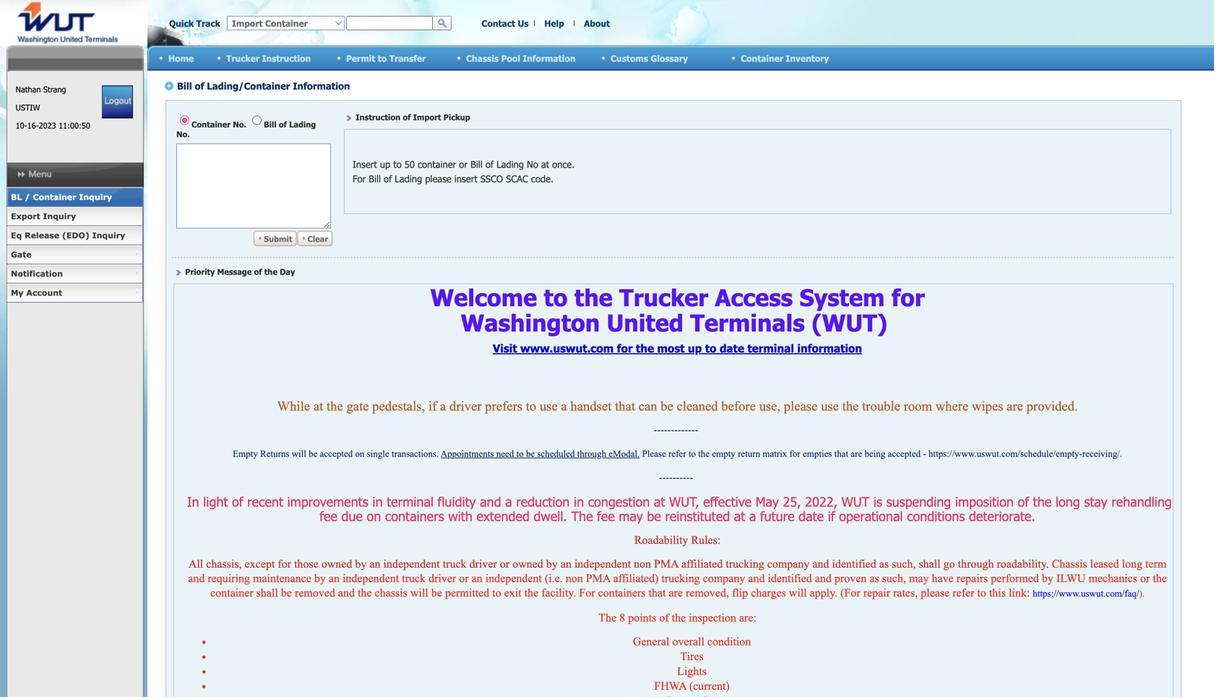 Task type: describe. For each thing, give the bounding box(es) containing it.
my account link
[[7, 284, 143, 303]]

inventory
[[786, 53, 829, 63]]

1 vertical spatial inquiry
[[43, 211, 76, 221]]

export inquiry link
[[7, 207, 143, 226]]

us
[[518, 18, 529, 28]]

eq release (edo) inquiry
[[11, 231, 125, 240]]

login image
[[102, 85, 133, 119]]

10-
[[16, 121, 27, 131]]

11:00:50
[[59, 121, 90, 131]]

chassis pool information
[[466, 53, 576, 63]]

strang
[[43, 85, 66, 94]]

permit
[[346, 53, 375, 63]]

notification link
[[7, 265, 143, 284]]

gate
[[11, 250, 32, 260]]

pool
[[501, 53, 520, 63]]

10-16-2023 11:00:50
[[16, 121, 90, 131]]

trucker instruction
[[226, 53, 311, 63]]

help
[[545, 18, 564, 28]]

account
[[26, 288, 62, 298]]

quick track
[[169, 18, 220, 28]]

about link
[[584, 18, 610, 28]]

contact us link
[[482, 18, 529, 28]]

customs glossary
[[611, 53, 688, 63]]

bl / container inquiry
[[11, 192, 112, 202]]

(edo)
[[62, 231, 90, 240]]

nathan
[[16, 85, 41, 94]]

instruction
[[262, 53, 311, 63]]

notification
[[11, 269, 63, 279]]

inquiry for (edo)
[[92, 231, 125, 240]]

ustiw
[[16, 103, 40, 112]]



Task type: locate. For each thing, give the bounding box(es) containing it.
track
[[196, 18, 220, 28]]

information
[[523, 53, 576, 63]]

trucker
[[226, 53, 260, 63]]

inquiry up export inquiry link
[[79, 192, 112, 202]]

permit to transfer
[[346, 53, 426, 63]]

inquiry for container
[[79, 192, 112, 202]]

glossary
[[651, 53, 688, 63]]

release
[[25, 231, 59, 240]]

customs
[[611, 53, 648, 63]]

1 vertical spatial container
[[33, 192, 76, 202]]

about
[[584, 18, 610, 28]]

export
[[11, 211, 40, 221]]

container up export inquiry
[[33, 192, 76, 202]]

to
[[378, 53, 387, 63]]

container left inventory
[[741, 53, 784, 63]]

2023
[[39, 121, 56, 131]]

1 horizontal spatial container
[[741, 53, 784, 63]]

bl
[[11, 192, 22, 202]]

transfer
[[389, 53, 426, 63]]

0 vertical spatial inquiry
[[79, 192, 112, 202]]

chassis
[[466, 53, 499, 63]]

inquiry right (edo)
[[92, 231, 125, 240]]

export inquiry
[[11, 211, 76, 221]]

contact
[[482, 18, 516, 28]]

eq
[[11, 231, 22, 240]]

inquiry down bl / container inquiry
[[43, 211, 76, 221]]

help link
[[545, 18, 564, 28]]

eq release (edo) inquiry link
[[7, 226, 143, 245]]

quick
[[169, 18, 194, 28]]

container inventory
[[741, 53, 829, 63]]

contact us
[[482, 18, 529, 28]]

2 vertical spatial inquiry
[[92, 231, 125, 240]]

home
[[168, 53, 194, 63]]

bl / container inquiry link
[[7, 188, 143, 207]]

/
[[25, 192, 30, 202]]

0 vertical spatial container
[[741, 53, 784, 63]]

my
[[11, 288, 24, 298]]

gate link
[[7, 245, 143, 265]]

0 horizontal spatial container
[[33, 192, 76, 202]]

inquiry
[[79, 192, 112, 202], [43, 211, 76, 221], [92, 231, 125, 240]]

16-
[[27, 121, 39, 131]]

container
[[741, 53, 784, 63], [33, 192, 76, 202]]

None text field
[[346, 16, 433, 30]]

nathan strang
[[16, 85, 66, 94]]

my account
[[11, 288, 62, 298]]



Task type: vqa. For each thing, say whether or not it's contained in the screenshot.
Id
no



